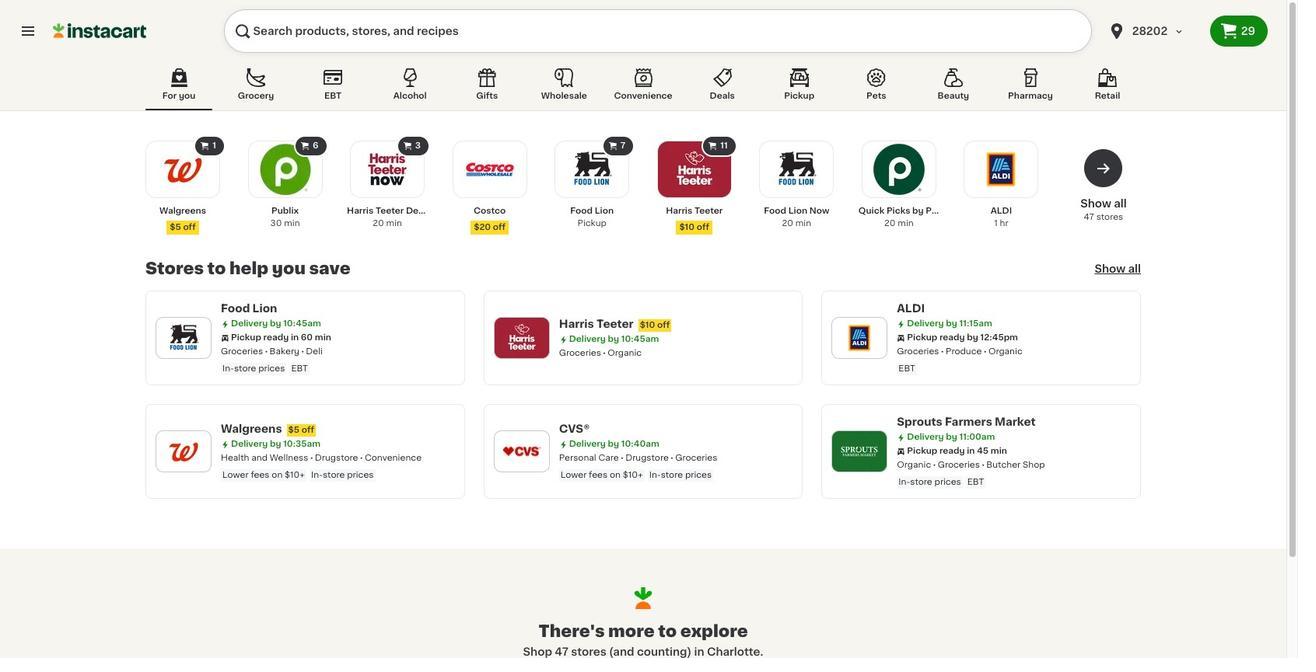 Task type: vqa. For each thing, say whether or not it's contained in the screenshot.
the 'Green Seedless Grapes Bag $1.98 / lb About 2.43 lb / package'
no



Task type: describe. For each thing, give the bounding box(es) containing it.
delivery inside harris teeter delivery now 20 min
[[406, 207, 443, 215]]

you inside button
[[179, 92, 196, 100]]

in- down "pickup ready in 45 min" at the right bottom
[[899, 478, 910, 487]]

min inside quick picks by publix 20 min
[[898, 219, 914, 228]]

to inside there's more to explore shop 47 stores (and counting) in charlotte.
[[658, 624, 677, 641]]

retail
[[1095, 92, 1120, 100]]

butcher
[[987, 461, 1021, 470]]

delivery for sprouts farmers market logo in the bottom right of the page
[[907, 433, 944, 442]]

convenience inside the stores to help you save tab panel
[[365, 454, 422, 463]]

delivery for food lion logo
[[231, 320, 268, 328]]

costco image
[[463, 143, 516, 196]]

now inside food lion now 20 min
[[810, 207, 830, 215]]

prices down groceries bakery deli
[[258, 365, 285, 373]]

delivery by 11:00am
[[907, 433, 995, 442]]

ebt button
[[300, 65, 367, 110]]

lion for food lion
[[253, 303, 277, 314]]

groceries organic
[[559, 349, 642, 358]]

costco $20 off
[[474, 207, 506, 232]]

aldi for aldi 1 hr
[[991, 207, 1012, 215]]

deals button
[[689, 65, 756, 110]]

11:15am
[[960, 320, 993, 328]]

show for show all
[[1095, 264, 1126, 275]]

quick
[[859, 207, 885, 215]]

delivery by 11:15am
[[907, 320, 993, 328]]

groceries produce organic
[[897, 348, 1023, 356]]

picks
[[887, 207, 911, 215]]

30
[[270, 219, 282, 228]]

in-store prices ebt for farmers
[[899, 478, 984, 487]]

delivery by 10:45am for organic
[[569, 335, 659, 344]]

47 inside show all 47 stores
[[1084, 213, 1094, 222]]

3
[[415, 142, 421, 150]]

food lion now image
[[770, 143, 823, 196]]

by for aldi logo
[[946, 320, 958, 328]]

pickup ready by 12:45pm
[[907, 334, 1018, 342]]

(and
[[609, 648, 634, 658]]

sprouts farmers market logo image
[[840, 432, 880, 472]]

1 28202 button from the left
[[1098, 9, 1210, 53]]

0 vertical spatial walgreens $5 off
[[159, 207, 206, 232]]

pickup button
[[766, 65, 833, 110]]

1 vertical spatial walgreens
[[221, 424, 282, 435]]

convenience inside button
[[614, 92, 673, 100]]

harris teeter delivery now 20 min
[[347, 207, 465, 228]]

delivery for the harris teeter logo
[[569, 335, 606, 344]]

pharmacy
[[1008, 92, 1053, 100]]

wholesale button
[[531, 65, 598, 110]]

food lion pickup
[[570, 207, 614, 228]]

harris teeter image
[[668, 143, 721, 196]]

there's
[[539, 624, 605, 641]]

pickup ready in 45 min
[[907, 447, 1007, 456]]

store down health and wellness drugstore convenience
[[323, 471, 345, 480]]

store down personal care drugstore groceries
[[661, 471, 683, 480]]

deli
[[306, 348, 323, 356]]

groceries for groceries produce organic
[[897, 348, 939, 356]]

quick picks by publix 20 min
[[859, 207, 953, 228]]

teeter for harris teeter
[[695, 207, 723, 215]]

0 horizontal spatial organic
[[608, 349, 642, 358]]

convenience button
[[608, 65, 679, 110]]

pickup inside pickup button
[[784, 92, 815, 100]]

0 horizontal spatial $10
[[640, 321, 655, 330]]

in- down health and wellness drugstore convenience
[[311, 471, 323, 480]]

ready for aldi
[[940, 334, 965, 342]]

on for care
[[610, 471, 621, 480]]

grocery button
[[223, 65, 289, 110]]

charlotte.
[[707, 648, 764, 658]]

show all
[[1095, 264, 1141, 275]]

1 horizontal spatial organic
[[897, 461, 931, 470]]

instacart image
[[53, 22, 146, 40]]

save
[[309, 261, 351, 277]]

1 inside aldi 1 hr
[[994, 219, 998, 228]]

publix image
[[259, 143, 312, 196]]

1 horizontal spatial teeter
[[597, 319, 634, 330]]

1 horizontal spatial walgreens $5 off
[[221, 424, 314, 435]]

sprouts farmers market
[[897, 417, 1036, 428]]

more
[[608, 624, 655, 641]]

$20
[[474, 223, 491, 232]]

aldi for aldi
[[897, 303, 925, 314]]

prices down health and wellness drugstore convenience
[[347, 471, 374, 480]]

show all button
[[1095, 261, 1141, 277]]

food lion
[[221, 303, 277, 314]]

lion for food lion pickup
[[595, 207, 614, 215]]

alcohol button
[[377, 65, 444, 110]]

min up the butcher
[[991, 447, 1007, 456]]

publix inside publix 30 min
[[272, 207, 299, 215]]

stores inside show all 47 stores
[[1097, 213, 1124, 222]]

food for food lion pickup
[[570, 207, 593, 215]]

care
[[599, 454, 619, 463]]

delivery for aldi logo
[[907, 320, 944, 328]]

28202
[[1132, 26, 1168, 37]]

10:45am for organic
[[621, 335, 659, 344]]

in- down groceries bakery deli
[[222, 365, 234, 373]]

for you button
[[145, 65, 212, 110]]

by for walgreens logo
[[270, 440, 281, 449]]

by for sprouts farmers market logo in the bottom right of the page
[[946, 433, 958, 442]]

by for the harris teeter logo
[[608, 335, 619, 344]]

walgreens image
[[156, 143, 209, 196]]

store down "pickup ready in 45 min" at the right bottom
[[910, 478, 933, 487]]

by inside quick picks by publix 20 min
[[913, 207, 924, 215]]

in for lion
[[291, 334, 299, 342]]

retail button
[[1074, 65, 1141, 110]]

to inside tab panel
[[207, 261, 226, 277]]

29 button
[[1210, 16, 1268, 47]]

harris for harris teeter
[[666, 207, 693, 215]]

gifts button
[[454, 65, 521, 110]]

60
[[301, 334, 313, 342]]

groceries for groceries organic
[[559, 349, 601, 358]]

help
[[230, 261, 269, 277]]

for you
[[162, 92, 196, 100]]

personal care drugstore groceries
[[559, 454, 718, 463]]

beauty
[[938, 92, 969, 100]]

2 drugstore from the left
[[626, 454, 669, 463]]

harris teeter logo image
[[502, 318, 542, 359]]

show for show all 47 stores
[[1081, 198, 1112, 209]]

pickup for food lion
[[231, 334, 261, 342]]

explore
[[681, 624, 748, 641]]

11:00am
[[960, 433, 995, 442]]

lower for personal
[[561, 471, 587, 480]]

produce
[[946, 348, 982, 356]]

20 for harris
[[373, 219, 384, 228]]

by for cvs® logo
[[608, 440, 619, 449]]

off inside "costco $20 off"
[[493, 223, 506, 232]]

now inside harris teeter delivery now 20 min
[[445, 207, 465, 215]]

20 for quick
[[885, 219, 896, 228]]

counting)
[[637, 648, 692, 658]]

0 vertical spatial harris teeter $10 off
[[666, 207, 723, 232]]

prices down the organic groceries butcher shop
[[935, 478, 961, 487]]

groceries bakery deli
[[221, 348, 323, 356]]

pharmacy button
[[997, 65, 1064, 110]]

fees for care
[[589, 471, 608, 480]]

you inside tab panel
[[272, 261, 306, 277]]



Task type: locate. For each thing, give the bounding box(es) containing it.
beauty button
[[920, 65, 987, 110]]

1 horizontal spatial 10:45am
[[621, 335, 659, 344]]

0 horizontal spatial $10+
[[285, 471, 305, 480]]

by right picks
[[913, 207, 924, 215]]

in left 45
[[967, 447, 975, 456]]

3 20 from the left
[[885, 219, 896, 228]]

$10+ for wellness
[[285, 471, 305, 480]]

fees for and
[[251, 471, 270, 480]]

pickup down "sprouts"
[[907, 447, 938, 456]]

on down the care
[[610, 471, 621, 480]]

all
[[1114, 198, 1127, 209], [1128, 264, 1141, 275]]

1 vertical spatial to
[[658, 624, 677, 641]]

1 horizontal spatial aldi
[[991, 207, 1012, 215]]

to up counting)
[[658, 624, 677, 641]]

lion up pickup ready in 60 min
[[253, 303, 277, 314]]

0 horizontal spatial 1
[[213, 142, 216, 150]]

0 horizontal spatial fees
[[251, 471, 270, 480]]

lion for food lion now 20 min
[[789, 207, 808, 215]]

min right 60
[[315, 334, 331, 342]]

1 left the hr
[[994, 219, 998, 228]]

aldi 1 hr
[[991, 207, 1012, 228]]

food for food lion now 20 min
[[764, 207, 787, 215]]

deals
[[710, 92, 735, 100]]

1 vertical spatial $5
[[288, 426, 300, 435]]

drugstore down the 10:40am
[[626, 454, 669, 463]]

pickup for sprouts farmers market
[[907, 447, 938, 456]]

organic groceries butcher shop
[[897, 461, 1045, 470]]

off
[[183, 223, 196, 232], [493, 223, 506, 232], [697, 223, 710, 232], [657, 321, 670, 330], [302, 426, 314, 435]]

lower for health
[[222, 471, 249, 480]]

$10+ for drugstore
[[623, 471, 643, 480]]

1 horizontal spatial walgreens
[[221, 424, 282, 435]]

harris down "harris teeter delivery now" "image"
[[347, 207, 374, 215]]

there's more to explore shop 47 stores (and counting) in charlotte.
[[523, 624, 764, 658]]

10:45am up 'groceries organic' on the bottom of the page
[[621, 335, 659, 344]]

shop
[[1023, 461, 1045, 470], [523, 648, 552, 658]]

2 on from the left
[[610, 471, 621, 480]]

0 horizontal spatial shop
[[523, 648, 552, 658]]

shop categories tab list
[[145, 65, 1141, 110]]

walgreens up "delivery by 10:35am"
[[221, 424, 282, 435]]

28202 button
[[1098, 9, 1210, 53], [1108, 9, 1201, 53]]

lower fees on $10+ in-store prices for drugstore
[[561, 471, 712, 480]]

6
[[313, 142, 319, 150]]

2 $10+ from the left
[[623, 471, 643, 480]]

0 horizontal spatial $5
[[170, 223, 181, 232]]

10:45am for pickup ready in 60 min
[[283, 320, 321, 328]]

10:45am
[[283, 320, 321, 328], [621, 335, 659, 344]]

store
[[234, 365, 256, 373], [323, 471, 345, 480], [661, 471, 683, 480], [910, 478, 933, 487]]

0 horizontal spatial walgreens $5 off
[[159, 207, 206, 232]]

harris teeter delivery now image
[[361, 143, 414, 196]]

food for food lion
[[221, 303, 250, 314]]

1 horizontal spatial lion
[[595, 207, 614, 215]]

delivery up the pickup ready by 12:45pm
[[907, 320, 944, 328]]

0 vertical spatial aldi
[[991, 207, 1012, 215]]

shop down there's
[[523, 648, 552, 658]]

food lion now 20 min
[[764, 207, 830, 228]]

walgreens $5 off up "delivery by 10:35am"
[[221, 424, 314, 435]]

stores
[[1097, 213, 1124, 222], [571, 648, 607, 658]]

alcohol
[[393, 92, 427, 100]]

all for show all 47 stores
[[1114, 198, 1127, 209]]

1 drugstore from the left
[[315, 454, 358, 463]]

delivery by 10:45am for pickup ready in 60 min
[[231, 320, 321, 328]]

lower down personal
[[561, 471, 587, 480]]

1 vertical spatial $10
[[640, 321, 655, 330]]

1 horizontal spatial you
[[272, 261, 306, 277]]

0 vertical spatial $5
[[170, 223, 181, 232]]

in
[[291, 334, 299, 342], [967, 447, 975, 456], [694, 648, 704, 658]]

1 horizontal spatial delivery by 10:45am
[[569, 335, 659, 344]]

food down stores to help you save
[[221, 303, 250, 314]]

health
[[221, 454, 249, 463]]

0 horizontal spatial 20
[[373, 219, 384, 228]]

publix 30 min
[[270, 207, 300, 228]]

ebt up "sprouts"
[[899, 365, 915, 373]]

0 horizontal spatial lion
[[253, 303, 277, 314]]

1 horizontal spatial publix
[[926, 207, 953, 215]]

aldi up the hr
[[991, 207, 1012, 215]]

ready down the delivery by 11:15am
[[940, 334, 965, 342]]

1 on from the left
[[272, 471, 283, 480]]

0 vertical spatial to
[[207, 261, 226, 277]]

harris for harris teeter delivery now
[[347, 207, 374, 215]]

store down groceries bakery deli
[[234, 365, 256, 373]]

groceries
[[221, 348, 263, 356], [897, 348, 939, 356], [559, 349, 601, 358], [675, 454, 718, 463], [938, 461, 980, 470]]

1 publix from the left
[[272, 207, 299, 215]]

bakery
[[270, 348, 299, 356]]

0 vertical spatial in
[[291, 334, 299, 342]]

market
[[995, 417, 1036, 428]]

0 horizontal spatial convenience
[[365, 454, 422, 463]]

delivery down "sprouts"
[[907, 433, 944, 442]]

20
[[373, 219, 384, 228], [782, 219, 793, 228], [885, 219, 896, 228]]

lower down the health
[[222, 471, 249, 480]]

$10 up 'groceries organic' on the bottom of the page
[[640, 321, 655, 330]]

20 down picks
[[885, 219, 896, 228]]

in-store prices ebt for lion
[[222, 365, 308, 373]]

publix right picks
[[926, 207, 953, 215]]

20 inside quick picks by publix 20 min
[[885, 219, 896, 228]]

in inside there's more to explore shop 47 stores (and counting) in charlotte.
[[694, 648, 704, 658]]

all inside show all 47 stores
[[1114, 198, 1127, 209]]

ebt inside button
[[324, 92, 342, 100]]

1 vertical spatial harris teeter $10 off
[[559, 319, 670, 330]]

1 vertical spatial walgreens $5 off
[[221, 424, 314, 435]]

sprouts
[[897, 417, 943, 428]]

2 lower fees on $10+ in-store prices from the left
[[561, 471, 712, 480]]

hr
[[1000, 219, 1009, 228]]

$5 up the stores
[[170, 223, 181, 232]]

min inside publix 30 min
[[284, 219, 300, 228]]

0 horizontal spatial in-store prices ebt
[[222, 365, 308, 373]]

1 horizontal spatial 1
[[994, 219, 998, 228]]

$5 up 10:35am at the left of page
[[288, 426, 300, 435]]

0 vertical spatial 10:45am
[[283, 320, 321, 328]]

0 horizontal spatial now
[[445, 207, 465, 215]]

walgreens down the walgreens 'image'
[[159, 207, 206, 215]]

teeter inside harris teeter $10 off
[[695, 207, 723, 215]]

2 lower from the left
[[561, 471, 587, 480]]

1 horizontal spatial 47
[[1084, 213, 1094, 222]]

2 horizontal spatial in
[[967, 447, 975, 456]]

ready
[[263, 334, 289, 342], [940, 334, 965, 342], [940, 447, 965, 456]]

1 $10+ from the left
[[285, 471, 305, 480]]

1 now from the left
[[445, 207, 465, 215]]

20 down food lion now image
[[782, 219, 793, 228]]

for
[[162, 92, 177, 100]]

lion down food lion now image
[[789, 207, 808, 215]]

0 horizontal spatial lower fees on $10+ in-store prices
[[222, 471, 374, 480]]

1 horizontal spatial convenience
[[614, 92, 673, 100]]

food lion logo image
[[163, 318, 204, 359]]

gifts
[[476, 92, 498, 100]]

lion inside food lion now 20 min
[[789, 207, 808, 215]]

health and wellness drugstore convenience
[[221, 454, 422, 463]]

cvs®
[[559, 424, 590, 435]]

2 vertical spatial in
[[694, 648, 704, 658]]

by up "pickup ready in 45 min" at the right bottom
[[946, 433, 958, 442]]

costco
[[474, 207, 506, 215]]

by for food lion logo
[[270, 320, 281, 328]]

0 horizontal spatial publix
[[272, 207, 299, 215]]

pickup
[[784, 92, 815, 100], [578, 219, 607, 228], [231, 334, 261, 342], [907, 334, 938, 342], [907, 447, 938, 456]]

delivery by 10:45am
[[231, 320, 321, 328], [569, 335, 659, 344]]

1 lower from the left
[[222, 471, 249, 480]]

delivery by 10:35am
[[231, 440, 321, 449]]

1 vertical spatial convenience
[[365, 454, 422, 463]]

0 vertical spatial $10
[[679, 223, 695, 232]]

Search field
[[224, 9, 1092, 53]]

wellness
[[270, 454, 308, 463]]

teeter up 'groceries organic' on the bottom of the page
[[597, 319, 634, 330]]

cvs® logo image
[[502, 432, 542, 472]]

0 vertical spatial walgreens
[[159, 207, 206, 215]]

1 vertical spatial 47
[[555, 648, 569, 658]]

1 vertical spatial in
[[967, 447, 975, 456]]

0 horizontal spatial lower
[[222, 471, 249, 480]]

2 fees from the left
[[589, 471, 608, 480]]

1 fees from the left
[[251, 471, 270, 480]]

delivery for walgreens logo
[[231, 440, 268, 449]]

in left 60
[[291, 334, 299, 342]]

0 horizontal spatial you
[[179, 92, 196, 100]]

1 horizontal spatial stores
[[1097, 213, 1124, 222]]

stores to help you save
[[145, 261, 351, 277]]

0 vertical spatial convenience
[[614, 92, 673, 100]]

pickup down food lion "image" in the top left of the page
[[578, 219, 607, 228]]

29
[[1241, 26, 1256, 37]]

0 horizontal spatial to
[[207, 261, 226, 277]]

delivery by 10:45am up 'groceries organic' on the bottom of the page
[[569, 335, 659, 344]]

1 vertical spatial all
[[1128, 264, 1141, 275]]

food down food lion now image
[[764, 207, 787, 215]]

delivery down "harris teeter delivery now" "image"
[[406, 207, 443, 215]]

0 vertical spatial 47
[[1084, 213, 1094, 222]]

None search field
[[224, 9, 1092, 53]]

$10+
[[285, 471, 305, 480], [623, 471, 643, 480]]

0 horizontal spatial 10:45am
[[283, 320, 321, 328]]

2 horizontal spatial harris
[[666, 207, 693, 215]]

harris inside harris teeter $10 off
[[666, 207, 693, 215]]

0 horizontal spatial in
[[291, 334, 299, 342]]

0 vertical spatial shop
[[1023, 461, 1045, 470]]

1 horizontal spatial $5
[[288, 426, 300, 435]]

food lion image
[[566, 143, 619, 196]]

ebt left the alcohol
[[324, 92, 342, 100]]

walgreens $5 off
[[159, 207, 206, 232], [221, 424, 314, 435]]

delivery by 10:45am up pickup ready in 60 min
[[231, 320, 321, 328]]

teeter down "harris teeter delivery now" "image"
[[376, 207, 404, 215]]

shop inside there's more to explore shop 47 stores (and counting) in charlotte.
[[523, 648, 552, 658]]

ebt down deli
[[291, 365, 308, 373]]

publix up 30
[[272, 207, 299, 215]]

you right help
[[272, 261, 306, 277]]

pickup down the delivery by 11:15am
[[907, 334, 938, 342]]

1 vertical spatial stores
[[571, 648, 607, 658]]

2 now from the left
[[810, 207, 830, 215]]

prices down personal care drugstore groceries
[[685, 471, 712, 480]]

by
[[913, 207, 924, 215], [270, 320, 281, 328], [946, 320, 958, 328], [967, 334, 979, 342], [608, 335, 619, 344], [946, 433, 958, 442], [270, 440, 281, 449], [608, 440, 619, 449]]

1 vertical spatial you
[[272, 261, 306, 277]]

food inside food lion pickup
[[570, 207, 593, 215]]

1 horizontal spatial drugstore
[[626, 454, 669, 463]]

on down wellness
[[272, 471, 283, 480]]

1 horizontal spatial lower fees on $10+ in-store prices
[[561, 471, 712, 480]]

0 horizontal spatial aldi
[[897, 303, 925, 314]]

personal
[[559, 454, 596, 463]]

0 horizontal spatial stores
[[571, 648, 607, 658]]

lion down food lion "image" in the top left of the page
[[595, 207, 614, 215]]

show
[[1081, 198, 1112, 209], [1095, 264, 1126, 275]]

shop right the butcher
[[1023, 461, 1045, 470]]

lower fees on $10+ in-store prices down personal care drugstore groceries
[[561, 471, 712, 480]]

2 28202 button from the left
[[1108, 9, 1201, 53]]

delivery up 'groceries organic' on the bottom of the page
[[569, 335, 606, 344]]

1 horizontal spatial shop
[[1023, 461, 1045, 470]]

1 vertical spatial 1
[[994, 219, 998, 228]]

show inside "popup button"
[[1095, 264, 1126, 275]]

0 vertical spatial show
[[1081, 198, 1112, 209]]

7
[[621, 142, 626, 150]]

ready for food lion
[[263, 334, 289, 342]]

1 horizontal spatial now
[[810, 207, 830, 215]]

0 horizontal spatial 47
[[555, 648, 569, 658]]

1 horizontal spatial in
[[694, 648, 704, 658]]

1 20 from the left
[[373, 219, 384, 228]]

by up wellness
[[270, 440, 281, 449]]

delivery for cvs® logo
[[569, 440, 606, 449]]

min inside food lion now 20 min
[[796, 219, 811, 228]]

$10+ down personal care drugstore groceries
[[623, 471, 643, 480]]

1 vertical spatial in-store prices ebt
[[899, 478, 984, 487]]

stores to help you save tab panel
[[138, 135, 1149, 499]]

min down food lion now image
[[796, 219, 811, 228]]

harris up 'groceries organic' on the bottom of the page
[[559, 319, 594, 330]]

convenience
[[614, 92, 673, 100], [365, 454, 422, 463]]

1 horizontal spatial harris
[[559, 319, 594, 330]]

1 horizontal spatial food
[[570, 207, 593, 215]]

2 horizontal spatial organic
[[989, 348, 1023, 356]]

2 publix from the left
[[926, 207, 953, 215]]

$10 down harris teeter image
[[679, 223, 695, 232]]

45
[[977, 447, 989, 456]]

now
[[445, 207, 465, 215], [810, 207, 830, 215]]

47 inside there's more to explore shop 47 stores (and counting) in charlotte.
[[555, 648, 569, 658]]

2 horizontal spatial food
[[764, 207, 787, 215]]

show inside show all 47 stores
[[1081, 198, 1112, 209]]

ready up groceries bakery deli
[[263, 334, 289, 342]]

stores inside there's more to explore shop 47 stores (and counting) in charlotte.
[[571, 648, 607, 658]]

pets button
[[843, 65, 910, 110]]

pickup up groceries bakery deli
[[231, 334, 261, 342]]

shop inside the stores to help you save tab panel
[[1023, 461, 1045, 470]]

wholesale
[[541, 92, 587, 100]]

to left help
[[207, 261, 226, 277]]

farmers
[[945, 417, 993, 428]]

delivery down "food lion"
[[231, 320, 268, 328]]

by up pickup ready in 60 min
[[270, 320, 281, 328]]

now left the costco
[[445, 207, 465, 215]]

20 inside food lion now 20 min
[[782, 219, 793, 228]]

1 horizontal spatial all
[[1128, 264, 1141, 275]]

1 horizontal spatial 20
[[782, 219, 793, 228]]

publix inside quick picks by publix 20 min
[[926, 207, 953, 215]]

organic
[[989, 348, 1023, 356], [608, 349, 642, 358], [897, 461, 931, 470]]

lower fees on $10+ in-store prices for wellness
[[222, 471, 374, 480]]

you
[[179, 92, 196, 100], [272, 261, 306, 277]]

stores up show all
[[1097, 213, 1124, 222]]

fees down the care
[[589, 471, 608, 480]]

harris teeter $10 off down harris teeter image
[[666, 207, 723, 232]]

0 horizontal spatial drugstore
[[315, 454, 358, 463]]

ready down delivery by 11:00am
[[940, 447, 965, 456]]

harris inside harris teeter delivery now 20 min
[[347, 207, 374, 215]]

teeter for harris teeter delivery now
[[376, 207, 404, 215]]

0 horizontal spatial teeter
[[376, 207, 404, 215]]

11
[[721, 142, 728, 150]]

stores
[[145, 261, 204, 277]]

lower fees on $10+ in-store prices down wellness
[[222, 471, 374, 480]]

food
[[570, 207, 593, 215], [764, 207, 787, 215], [221, 303, 250, 314]]

1 horizontal spatial to
[[658, 624, 677, 641]]

teeter inside harris teeter delivery now 20 min
[[376, 207, 404, 215]]

walgreens $5 off down the walgreens 'image'
[[159, 207, 206, 232]]

lion inside food lion pickup
[[595, 207, 614, 215]]

food inside food lion now 20 min
[[764, 207, 787, 215]]

1 horizontal spatial lower
[[561, 471, 587, 480]]

by up the pickup ready by 12:45pm
[[946, 320, 958, 328]]

pickup for aldi
[[907, 334, 938, 342]]

0 horizontal spatial harris
[[347, 207, 374, 215]]

harris teeter $10 off up 'groceries organic' on the bottom of the page
[[559, 319, 670, 330]]

2 horizontal spatial lion
[[789, 207, 808, 215]]

aldi image
[[975, 143, 1028, 196]]

delivery by 10:40am
[[569, 440, 660, 449]]

harris
[[347, 207, 374, 215], [666, 207, 693, 215], [559, 319, 594, 330]]

aldi logo image
[[840, 318, 880, 359]]

0 vertical spatial in-store prices ebt
[[222, 365, 308, 373]]

0 horizontal spatial walgreens
[[159, 207, 206, 215]]

pets
[[867, 92, 887, 100]]

food down food lion "image" in the top left of the page
[[570, 207, 593, 215]]

on for and
[[272, 471, 283, 480]]

10:45am up 60
[[283, 320, 321, 328]]

all for show all
[[1128, 264, 1141, 275]]

ready for sprouts farmers market
[[940, 447, 965, 456]]

0 vertical spatial delivery by 10:45am
[[231, 320, 321, 328]]

10:40am
[[621, 440, 660, 449]]

min down picks
[[898, 219, 914, 228]]

delivery
[[406, 207, 443, 215], [231, 320, 268, 328], [907, 320, 944, 328], [569, 335, 606, 344], [907, 433, 944, 442], [231, 440, 268, 449], [569, 440, 606, 449]]

all inside "popup button"
[[1128, 264, 1141, 275]]

quick picks by publix image
[[873, 143, 926, 196]]

show down show all 47 stores
[[1095, 264, 1126, 275]]

1 horizontal spatial $10+
[[623, 471, 643, 480]]

0 vertical spatial 1
[[213, 142, 216, 150]]

min right 30
[[284, 219, 300, 228]]

1 vertical spatial 10:45am
[[621, 335, 659, 344]]

10:35am
[[283, 440, 321, 449]]

in for farmers
[[967, 447, 975, 456]]

by up the care
[[608, 440, 619, 449]]

1 horizontal spatial fees
[[589, 471, 608, 480]]

on
[[272, 471, 283, 480], [610, 471, 621, 480]]

show up show all
[[1081, 198, 1112, 209]]

aldi up the delivery by 11:15am
[[897, 303, 925, 314]]

1 lower fees on $10+ in-store prices from the left
[[222, 471, 374, 480]]

walgreens logo image
[[163, 432, 204, 472]]

grocery
[[238, 92, 274, 100]]

delivery up and
[[231, 440, 268, 449]]

in down explore
[[694, 648, 704, 658]]

1 vertical spatial show
[[1095, 264, 1126, 275]]

pickup inside food lion pickup
[[578, 219, 607, 228]]

in-
[[222, 365, 234, 373], [311, 471, 323, 480], [649, 471, 661, 480], [899, 478, 910, 487]]

ebt down the organic groceries butcher shop
[[968, 478, 984, 487]]

0 horizontal spatial delivery by 10:45am
[[231, 320, 321, 328]]

pickup up food lion now image
[[784, 92, 815, 100]]

by down 11:15am
[[967, 334, 979, 342]]

show all 47 stores
[[1081, 198, 1127, 222]]

0 horizontal spatial all
[[1114, 198, 1127, 209]]

in- down personal care drugstore groceries
[[649, 471, 661, 480]]

20 down "harris teeter delivery now" "image"
[[373, 219, 384, 228]]

20 inside harris teeter delivery now 20 min
[[373, 219, 384, 228]]

47
[[1084, 213, 1094, 222], [555, 648, 569, 658]]

12:45pm
[[981, 334, 1018, 342]]

and
[[252, 454, 268, 463]]

drugstore down 10:35am at the left of page
[[315, 454, 358, 463]]

1 vertical spatial aldi
[[897, 303, 925, 314]]

harris down harris teeter image
[[666, 207, 693, 215]]

2 20 from the left
[[782, 219, 793, 228]]

to
[[207, 261, 226, 277], [658, 624, 677, 641]]

delivery up personal
[[569, 440, 606, 449]]

0 vertical spatial all
[[1114, 198, 1127, 209]]

1 right the walgreens 'image'
[[213, 142, 216, 150]]

prices
[[258, 365, 285, 373], [347, 471, 374, 480], [685, 471, 712, 480], [935, 478, 961, 487]]

0 horizontal spatial on
[[272, 471, 283, 480]]

min inside harris teeter delivery now 20 min
[[386, 219, 402, 228]]

1 horizontal spatial $10
[[679, 223, 695, 232]]

groceries for groceries bakery deli
[[221, 348, 263, 356]]

1 vertical spatial shop
[[523, 648, 552, 658]]

0 vertical spatial you
[[179, 92, 196, 100]]

pickup ready in 60 min
[[231, 334, 331, 342]]

min down "harris teeter delivery now" "image"
[[386, 219, 402, 228]]

in-store prices ebt down the organic groceries butcher shop
[[899, 478, 984, 487]]



